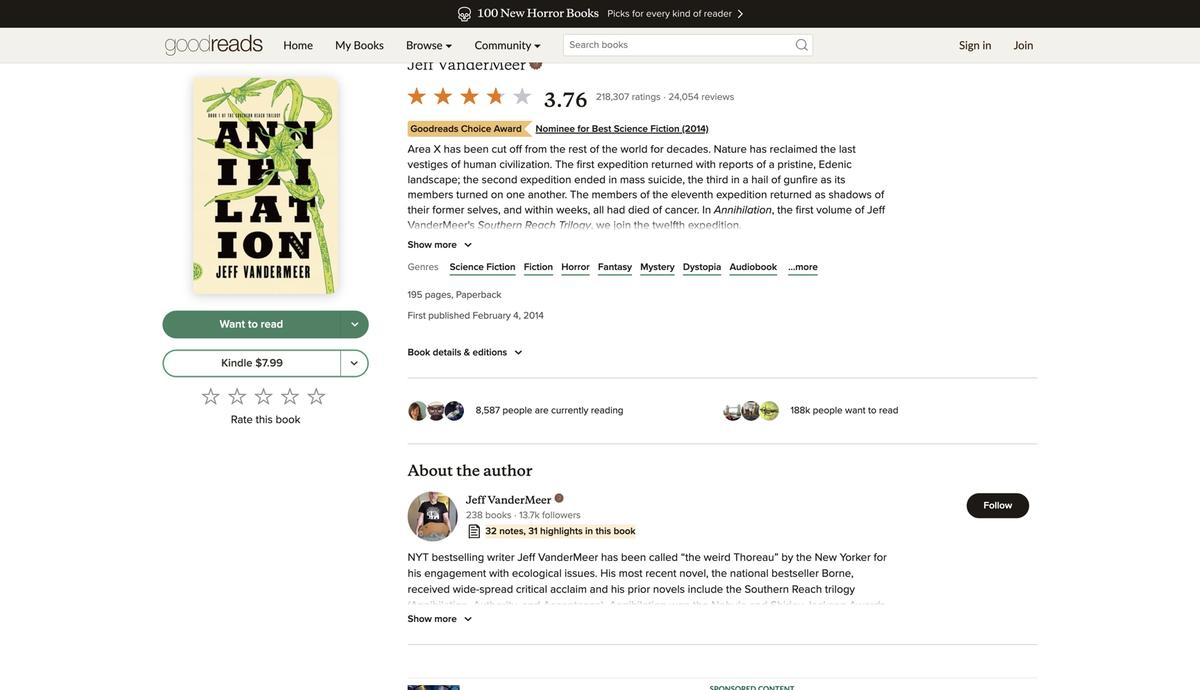 Task type: describe. For each thing, give the bounding box(es) containing it.
shadows
[[829, 190, 872, 201]]

of right rest
[[590, 144, 600, 155]]

of up hail
[[757, 159, 766, 171]]

and up appeared
[[600, 617, 618, 628]]

from inside area x has been cut off from the rest of the world for decades. nature has reclaimed the last vestiges of human civilization. the first expedition returned with reports of a pristine, edenic landscape; the second expedition ended in mass suicide, the third in a hail of gunfire as its members turned on one another. the members of the eleventh expedition returned as shadows of their former selves, and within weeks, all had died of cancer. in
[[525, 144, 547, 155]]

2 horizontal spatial annihilation
[[714, 205, 772, 216]]

jeff vandermeer for bottommost jeff vandermeer 'link'
[[466, 494, 552, 507]]

nature
[[714, 144, 747, 155]]

0 horizontal spatial reach
[[525, 220, 556, 231]]

turned
[[457, 190, 488, 201]]

the down the 2014
[[534, 327, 549, 338]]

contaminated
[[730, 281, 797, 292]]

the up being
[[698, 266, 713, 277]]

31
[[529, 527, 538, 537]]

2 vertical spatial to
[[869, 406, 877, 416]]

vandermeer down other
[[568, 681, 629, 691]]

for inside nyt bestselling writer jeff vandermeer has been called "the weird thoreau" by the new yorker for his engagement with ecological issues. his most recent novel, the national bestseller borne, received wide-spread critical acclaim and his prior novels include the southern reach trilogy (annihilation, authority, and acceptance). annihilation won the nebula and shirley jackson awards, has been translated into 35 languages, and was made into a film from paramount pictures directed by alex garland. his nonfiction has appeared in new york times, the los angeles times, the atlantic, slate, salon, and the washington post. he has coedited several iconic anthologies with his wife, the hugo award winning editor. other titles include wonderbook, the world's first fully illustrated creative writing guide. vandermeer served as the 2016-2017 trias writer in resi
[[874, 553, 887, 564]]

and down the nonfiction
[[512, 649, 531, 660]]

annihilation inside nyt bestselling writer jeff vandermeer has been called "the weird thoreau" by the new yorker for his engagement with ecological issues. his most recent novel, the national bestseller borne, received wide-spread critical acclaim and his prior novels include the southern reach trilogy (annihilation, authority, and acceptance). annihilation won the nebula and shirley jackson awards, has been translated into 35 languages, and was made into a film from paramount pictures directed by alex garland. his nonfiction has appeared in new york times, the los angeles times, the atlantic, slate, salon, and the washington post. he has coedited several iconic anthologies with his wife, the hugo award winning editor. other titles include wonderbook, the world's first fully illustrated creative writing guide. vandermeer served as the 2016-2017 trias writer in resi
[[610, 601, 667, 612]]

southern reach trilogy , we join the twelfth expedition.
[[478, 220, 742, 231]]

the down they on the left of the page
[[408, 327, 424, 338]]

surroundings
[[433, 281, 496, 292]]

0 vertical spatial new
[[815, 553, 838, 564]]

award inside nyt bestselling writer jeff vandermeer has been called "the weird thoreau" by the new yorker for his engagement with ecological issues. his most recent novel, the national bestseller borne, received wide-spread critical acclaim and his prior novels include the southern reach trilogy (annihilation, authority, and acceptance). annihilation won the nebula and shirley jackson awards, has been translated into 35 languages, and was made into a film from paramount pictures directed by alex garland. his nonfiction has appeared in new york times, the los angeles times, the atlantic, slate, salon, and the washington post. he has coedited several iconic anthologies with his wife, the hugo award winning editor. other titles include wonderbook, the world's first fully illustrated creative writing guide. vandermeer served as the 2016-2017 trias writer in resi
[[482, 665, 513, 676]]

expedition up another.
[[521, 175, 572, 186]]

community
[[475, 38, 531, 52]]

the left rest
[[550, 144, 566, 155]]

the right secrets
[[591, 327, 606, 338]]

show more for nyt bestselling writer jeff vandermeer has been called "the weird thoreau" by the new yorker for his engagement with ecological issues. his most recent novel, the national bestseller borne, received wide-spread critical acclaim and his prior novels include the southern reach trilogy (annihilation, authority, and acceptance). annihilation won the nebula and shirley jackson awards, has been translated into 35 languages, and was made into a film from paramount pictures directed by alex garland. his nonfiction has appeared in new york times, the los angeles times, the atlantic, slate, salon, and the washington post. he has coedited several iconic anthologies with his wife, the hugo award winning editor. other titles include wonderbook, the world's first fully illustrated creative writing guide. vandermeer served as the 2016-2017 trias writer in resi
[[408, 615, 457, 625]]

a left pristine, on the top of the page
[[769, 159, 775, 171]]

book details & editions button
[[408, 345, 527, 361]]

terrain,
[[716, 266, 750, 277]]

hail
[[752, 175, 769, 186]]

average rating of 3.76 stars. figure
[[404, 83, 596, 113]]

editions
[[473, 348, 508, 358]]

expedition down hail
[[717, 190, 768, 201]]

195
[[408, 290, 423, 300]]

in left mass
[[609, 175, 618, 186]]

1 horizontal spatial include
[[688, 585, 724, 596]]

the inside , the first volume of jeff vandermeer's
[[778, 205, 793, 216]]

rate 5 out of 5 image
[[308, 387, 326, 406]]

0 vertical spatial his
[[601, 569, 616, 580]]

community ▾ link
[[464, 28, 553, 63]]

from inside they arrive expecting the unexpected, and area x delivers—but it's the surprises that came across the border with them and the secrets the expedition members are keeping from one another that change everything.
[[773, 327, 795, 338]]

the up eleventh
[[688, 175, 704, 186]]

the up keeping on the right
[[737, 312, 753, 323]]

fantasy
[[598, 263, 632, 272]]

salon,
[[479, 649, 509, 660]]

four
[[530, 251, 549, 262]]

"the
[[681, 553, 701, 564]]

rate 1 out of 5 image
[[202, 387, 220, 406]]

york
[[666, 633, 688, 644]]

about the author
[[408, 462, 533, 481]]

100 new horror recommendations for (nearly) every reader image
[[44, 0, 1156, 28]]

want
[[846, 406, 866, 416]]

rate 2 out of 5 image
[[228, 387, 246, 406]]

2 horizontal spatial been
[[622, 553, 647, 564]]

author
[[484, 462, 533, 481]]

1 horizontal spatial science
[[614, 124, 648, 134]]

spread
[[480, 585, 514, 596]]

horror link
[[562, 261, 590, 275]]

browse ▾
[[406, 38, 453, 52]]

women:
[[552, 251, 591, 262]]

more for area x has been cut off from the rest of the world for decades. nature has reclaimed the last vestiges of human civilization. the first expedition returned with reports of a pristine, edenic landscape; the second expedition ended in mass suicide, the third in a hail of gunfire as its members turned on one another. the members of the eleventh expedition returned as shadows of their former selves, and within weeks, all had died of cancer. in
[[435, 240, 457, 250]]

and down and,
[[597, 312, 616, 323]]

volume
[[817, 205, 853, 216]]

the down best
[[602, 144, 618, 155]]

1 vertical spatial is
[[651, 266, 658, 277]]

1 vertical spatial as
[[815, 190, 826, 201]]

the up illustrated
[[433, 665, 449, 676]]

and up paramount
[[750, 601, 768, 612]]

rate 4 out of 5 image
[[281, 387, 299, 406]]

jeff down browse
[[408, 55, 434, 74]]

jeff vandermeer for topmost jeff vandermeer 'link'
[[408, 55, 526, 74]]

choice
[[461, 124, 492, 134]]

cut
[[492, 144, 507, 155]]

follow
[[984, 501, 1013, 511]]

vandermeer up 13.7k
[[488, 494, 552, 507]]

0 horizontal spatial book
[[276, 415, 301, 426]]

first
[[408, 311, 426, 321]]

the up bestseller
[[797, 553, 812, 564]]

2017
[[727, 681, 750, 691]]

area inside they arrive expecting the unexpected, and area x delivers—but it's the surprises that came across the border with them and the secrets the expedition members are keeping from one another that change everything.
[[619, 312, 642, 323]]

on
[[491, 190, 504, 201]]

came
[[824, 312, 851, 323]]

one inside the group is made up of four women: an anthropologist; a surveyor; a psychologist, the de facto leader; and our narrator, a biologist. their mission is to map the terrain, record all observations of their surroundings and of one another, and, above all, avoid being contaminated by area x itself.
[[533, 281, 552, 292]]

their inside area x has been cut off from the rest of the world for decades. nature has reclaimed the last vestiges of human civilization. the first expedition returned with reports of a pristine, edenic landscape; the second expedition ended in mass suicide, the third in a hail of gunfire as its members turned on one another. the members of the eleventh expedition returned as shadows of their former selves, and within weeks, all had died of cancer. in
[[408, 205, 430, 216]]

from inside nyt bestselling writer jeff vandermeer has been called "the weird thoreau" by the new yorker for his engagement with ecological issues. his most recent novel, the national bestseller borne, received wide-spread critical acclaim and his prior novels include the southern reach trilogy (annihilation, authority, and acceptance). annihilation won the nebula and shirley jackson awards, has been translated into 35 languages, and was made into a film from paramount pictures directed by alex garland. his nonfiction has appeared in new york times, the los angeles times, the atlantic, slate, salon, and the washington post. he has coedited several iconic anthologies with his wife, the hugo award winning editor. other titles include wonderbook, the world's first fully illustrated creative writing guide. vandermeer served as the 2016-2017 trias writer in resi
[[724, 617, 746, 628]]

0 horizontal spatial annihilation
[[408, 14, 579, 47]]

another,
[[555, 281, 594, 292]]

illustrated
[[408, 681, 455, 691]]

details
[[433, 348, 462, 358]]

0 horizontal spatial his
[[408, 569, 422, 580]]

jackson
[[807, 601, 847, 612]]

off
[[510, 144, 522, 155]]

home image
[[165, 28, 263, 63]]

1 horizontal spatial this
[[596, 527, 612, 537]]

a up audiobook
[[740, 251, 746, 262]]

second
[[482, 175, 518, 186]]

the inside the group is made up of four women: an anthropologist; a surveyor; a psychologist, the de facto leader; and our narrator, a biologist. their mission is to map the terrain, record all observations of their surroundings and of one another, and, above all, avoid being contaminated by area x itself.
[[408, 251, 427, 262]]

, inside , the first volume of jeff vandermeer's
[[772, 205, 775, 216]]

the left de
[[816, 251, 831, 262]]

secrets
[[552, 327, 588, 338]]

of down the fiction link
[[521, 281, 530, 292]]

nyt bestselling writer jeff vandermeer has been called "the weird thoreau" by the new yorker for his engagement with ecological issues. his most recent novel, the national bestseller borne, received wide-spread critical acclaim and his prior novels include the southern reach trilogy (annihilation, authority, and acceptance). annihilation won the nebula and shirley jackson awards, has been translated into 35 languages, and was made into a film from paramount pictures directed by alex garland. his nonfiction has appeared in new york times, the los angeles times, the atlantic, slate, salon, and the washington post. he has coedited several iconic anthologies with his wife, the hugo award winning editor. other titles include wonderbook, the world's first fully illustrated creative writing guide. vandermeer served as the 2016-2017 trias writer in resi
[[408, 553, 894, 691]]

read inside button
[[261, 319, 283, 330]]

narrator,
[[485, 266, 525, 277]]

and down the group
[[444, 266, 463, 277]]

to inside the group is made up of four women: an anthropologist; a surveyor; a psychologist, the de facto leader; and our narrator, a biologist. their mission is to map the terrain, record all observations of their surroundings and of one another, and, above all, avoid being contaminated by area x itself.
[[661, 266, 671, 277]]

browse
[[406, 38, 443, 52]]

the down weird
[[712, 569, 728, 580]]

and down 4,
[[513, 327, 531, 338]]

the right about
[[457, 462, 480, 481]]

1 vertical spatial his
[[611, 585, 625, 596]]

0 vertical spatial is
[[461, 251, 469, 262]]

los
[[744, 633, 761, 644]]

film
[[704, 617, 721, 628]]

ended
[[575, 175, 606, 186]]

with down writer
[[489, 569, 509, 580]]

awards,
[[850, 601, 889, 612]]

2 vertical spatial been
[[428, 617, 453, 628]]

suicide,
[[648, 175, 685, 186]]

been inside area x has been cut off from the rest of the world for decades. nature has reclaimed the last vestiges of human civilization. the first expedition returned with reports of a pristine, edenic landscape; the second expedition ended in mass suicide, the third in a hail of gunfire as its members turned on one another. the members of the eleventh expedition returned as shadows of their former selves, and within weeks, all had died of cancer. in
[[464, 144, 489, 155]]

cancer.
[[665, 205, 700, 216]]

an
[[593, 251, 605, 262]]

surveyor;
[[693, 251, 738, 262]]

keeping
[[730, 327, 770, 338]]

highlights
[[541, 527, 583, 537]]

thoreau"
[[734, 553, 779, 564]]

book
[[408, 348, 431, 358]]

the right february
[[516, 312, 532, 323]]

genres
[[408, 263, 439, 272]]

received
[[408, 585, 450, 596]]

0 horizontal spatial members
[[408, 190, 454, 201]]

one inside area x has been cut off from the rest of the world for decades. nature has reclaimed the last vestiges of human civilization. the first expedition returned with reports of a pristine, edenic landscape; the second expedition ended in mass suicide, the third in a hail of gunfire as its members turned on one another. the members of the eleventh expedition returned as shadows of their former selves, and within weeks, all had died of cancer. in
[[507, 190, 525, 201]]

0 vertical spatial the
[[556, 159, 574, 171]]

1 horizontal spatial read
[[880, 406, 899, 416]]

a down "four"
[[528, 266, 533, 277]]

of right died
[[653, 205, 663, 216]]

map
[[674, 266, 695, 277]]

the up nebula
[[727, 585, 742, 596]]

the down suicide, in the right of the page
[[653, 190, 669, 201]]

he
[[639, 649, 653, 660]]

with down directed
[[851, 649, 871, 660]]

world's
[[771, 665, 806, 676]]

selves,
[[468, 205, 501, 216]]

the up 'edenic'
[[821, 144, 837, 155]]

for inside area x has been cut off from the rest of the world for decades. nature has reclaimed the last vestiges of human civilization. the first expedition returned with reports of a pristine, edenic landscape; the second expedition ended in mass suicide, the third in a hail of gunfire as its members turned on one another. the members of the eleventh expedition returned as shadows of their former selves, and within weeks, all had died of cancer. in
[[651, 144, 664, 155]]

of right hail
[[772, 175, 781, 186]]

fiction inside science fiction link
[[487, 263, 516, 272]]

1 vertical spatial the
[[570, 190, 589, 201]]

book details & editions
[[408, 348, 508, 358]]

1 horizontal spatial members
[[592, 190, 638, 201]]

show for area x has been cut off from the rest of the world for decades. nature has reclaimed the last vestiges of human civilization. the first expedition returned with reports of a pristine, edenic landscape; the second expedition ended in mass suicide, the third in a hail of gunfire as its members turned on one another. the members of the eleventh expedition returned as shadows of their former selves, and within weeks, all had died of cancer. in
[[408, 240, 432, 250]]

▾ for community ▾
[[534, 38, 541, 52]]

bestselling
[[432, 553, 485, 564]]

area x has been cut off from the rest of the world for decades. nature has reclaimed the last vestiges of human civilization. the first expedition returned with reports of a pristine, edenic landscape; the second expedition ended in mass suicide, the third in a hail of gunfire as its members turned on one another. the members of the eleventh expedition returned as shadows of their former selves, and within weeks, all had died of cancer. in
[[408, 144, 885, 216]]

rate 3 out of 5 image
[[255, 387, 273, 406]]

show more button for nyt bestselling writer jeff vandermeer has been called "the weird thoreau" by the new yorker for his engagement with ecological issues. his most recent novel, the national bestseller borne, received wide-spread critical acclaim and his prior novels include the southern reach trilogy (annihilation, authority, and acceptance). annihilation won the nebula and shirley jackson awards, has been translated into 35 languages, and was made into a film from paramount pictures directed by alex garland. his nonfiction has appeared in new york times, the los angeles times, the atlantic, slate, salon, and the washington post. he has coedited several iconic anthologies with his wife, the hugo award winning editor. other titles include wonderbook, the world's first fully illustrated creative writing guide. vandermeer served as the 2016-2017 trias writer in resi
[[408, 612, 477, 628]]

had
[[607, 205, 626, 216]]

reach inside nyt bestselling writer jeff vandermeer has been called "the weird thoreau" by the new yorker for his engagement with ecological issues. his most recent novel, the national bestseller borne, received wide-spread critical acclaim and his prior novels include the southern reach trilogy (annihilation, authority, and acceptance). annihilation won the nebula and shirley jackson awards, has been translated into 35 languages, and was made into a film from paramount pictures directed by alex garland. his nonfiction has appeared in new york times, the los angeles times, the atlantic, slate, salon, and the washington post. he has coedited several iconic anthologies with his wife, the hugo award winning editor. other titles include wonderbook, the world's first fully illustrated creative writing guide. vandermeer served as the 2016-2017 trias writer in resi
[[792, 585, 823, 596]]

their
[[583, 266, 608, 277]]

0 vertical spatial as
[[821, 175, 832, 186]]

0 vertical spatial that
[[803, 312, 821, 323]]

them
[[485, 327, 510, 338]]

ratings
[[632, 92, 661, 102]]

books
[[486, 511, 512, 521]]

vandermeer up issues.
[[539, 553, 599, 564]]

1 into from the left
[[507, 617, 525, 628]]

4,
[[514, 311, 521, 321]]

show more for area x has been cut off from the rest of the world for decades. nature has reclaimed the last vestiges of human civilization. the first expedition returned with reports of a pristine, edenic landscape; the second expedition ended in mass suicide, the third in a hail of gunfire as its members turned on one another. the members of the eleventh expedition returned as shadows of their former selves, and within weeks, all had died of cancer. in
[[408, 240, 457, 250]]

for inside nominee for best science fiction (2014) link
[[578, 124, 590, 134]]

made inside the group is made up of four women: an anthropologist; a surveyor; a psychologist, the de facto leader; and our narrator, a biologist. their mission is to map the terrain, record all observations of their surroundings and of one another, and, above all, avoid being contaminated by area x itself.
[[472, 251, 499, 262]]

the up the turned
[[463, 175, 479, 186]]

1 horizontal spatial book
[[614, 527, 636, 537]]

jeff inside , the first volume of jeff vandermeer's
[[868, 205, 886, 216]]

218,307 ratings and 24,054 reviews figure
[[596, 88, 735, 105]]

1 horizontal spatial that
[[860, 327, 878, 338]]

our
[[466, 266, 482, 277]]

expedition up mass
[[598, 159, 649, 171]]

first inside area x has been cut off from the rest of the world for decades. nature has reclaimed the last vestiges of human civilization. the first expedition returned with reports of a pristine, edenic landscape; the second expedition ended in mass suicide, the third in a hail of gunfire as its members turned on one another. the members of the eleventh expedition returned as shadows of their former selves, and within weeks, all had died of cancer. in
[[577, 159, 595, 171]]

made inside nyt bestselling writer jeff vandermeer has been called "the weird thoreau" by the new yorker for his engagement with ecological issues. his most recent novel, the national bestseller borne, received wide-spread critical acclaim and his prior novels include the southern reach trilogy (annihilation, authority, and acceptance). annihilation won the nebula and shirley jackson awards, has been translated into 35 languages, and was made into a film from paramount pictures directed by alex garland. his nonfiction has appeared in new york times, the los angeles times, the atlantic, slate, salon, and the washington post. he has coedited several iconic anthologies with his wife, the hugo award winning editor. other titles include wonderbook, the world's first fully illustrated creative writing guide. vandermeer served as the 2016-2017 trias writer in resi
[[643, 617, 671, 628]]

goodreads choice award
[[411, 124, 522, 134]]

1 vertical spatial ,
[[591, 220, 594, 231]]

$7.99
[[255, 358, 283, 369]]

science fiction link
[[450, 261, 516, 275]]

nominee for best science fiction (2014)
[[536, 124, 709, 134]]

biologist.
[[536, 266, 580, 277]]

...more
[[789, 263, 818, 272]]

dystopia
[[684, 263, 722, 272]]

of right shadows
[[875, 190, 885, 201]]

show for nyt bestselling writer jeff vandermeer has been called "the weird thoreau" by the new yorker for his engagement with ecological issues. his most recent novel, the national bestseller borne, received wide-spread critical acclaim and his prior novels include the southern reach trilogy (annihilation, authority, and acceptance). annihilation won the nebula and shirley jackson awards, has been translated into 35 languages, and was made into a film from paramount pictures directed by alex garland. his nonfiction has appeared in new york times, the los angeles times, the atlantic, slate, salon, and the washington post. he has coedited several iconic anthologies with his wife, the hugo award winning editor. other titles include wonderbook, the world's first fully illustrated creative writing guide. vandermeer served as the 2016-2017 trias writer in resi
[[408, 615, 432, 625]]

35
[[528, 617, 541, 628]]

translated
[[456, 617, 504, 628]]

community ▾
[[475, 38, 541, 52]]

of up itself.
[[867, 266, 877, 277]]

mandalay bay: for more than 'business as usual' image
[[408, 686, 460, 691]]

expedition.
[[688, 220, 742, 231]]

in down was on the right of the page
[[630, 633, 638, 644]]

1 vertical spatial by
[[782, 553, 794, 564]]

of left human
[[451, 159, 461, 171]]



Task type: locate. For each thing, give the bounding box(es) containing it.
alex
[[423, 633, 444, 644]]

1 horizontal spatial to
[[661, 266, 671, 277]]

in down 'reports'
[[732, 175, 740, 186]]

0 vertical spatial his
[[408, 569, 422, 580]]

x inside they arrive expecting the unexpected, and area x delivers—but it's the surprises that came across the border with them and the secrets the expedition members are keeping from one another that change everything.
[[645, 312, 652, 323]]

show more button
[[408, 237, 477, 254], [408, 612, 477, 628]]

0 vertical spatial all
[[594, 205, 604, 216]]

paramount
[[749, 617, 801, 628]]

in inside sign in link
[[983, 38, 992, 52]]

0 vertical spatial x
[[434, 144, 441, 155]]

0 horizontal spatial by
[[408, 633, 420, 644]]

1 horizontal spatial ,
[[772, 205, 775, 216]]

x
[[434, 144, 441, 155], [840, 281, 847, 292], [645, 312, 652, 323]]

wonderbook,
[[684, 665, 750, 676]]

first inside nyt bestselling writer jeff vandermeer has been called "the weird thoreau" by the new yorker for his engagement with ecological issues. his most recent novel, the national bestseller borne, received wide-spread critical acclaim and his prior novels include the southern reach trilogy (annihilation, authority, and acceptance). annihilation won the nebula and shirley jackson awards, has been translated into 35 languages, and was made into a film from paramount pictures directed by alex garland. his nonfiction has appeared in new york times, the los angeles times, the atlantic, slate, salon, and the washington post. he has coedited several iconic anthologies with his wife, the hugo award winning editor. other titles include wonderbook, the world's first fully illustrated creative writing guide. vandermeer served as the 2016-2017 trias writer in resi
[[809, 665, 826, 676]]

x down above
[[645, 312, 652, 323]]

are left currently
[[535, 406, 549, 416]]

more
[[435, 240, 457, 250], [435, 615, 457, 625]]

their inside the group is made up of four women: an anthropologist; a surveyor; a psychologist, the de facto leader; and our narrator, a biologist. their mission is to map the terrain, record all observations of their surroundings and of one another, and, above all, avoid being contaminated by area x itself.
[[408, 281, 430, 292]]

with up third
[[696, 159, 716, 171]]

1 show from the top
[[408, 240, 432, 250]]

reading
[[591, 406, 624, 416]]

nominee for best science fiction (2014) link
[[536, 123, 709, 134]]

more for nyt bestselling writer jeff vandermeer has been called "the weird thoreau" by the new yorker for his engagement with ecological issues. his most recent novel, the national bestseller borne, received wide-spread critical acclaim and his prior novels include the southern reach trilogy (annihilation, authority, and acceptance). annihilation won the nebula and shirley jackson awards, has been translated into 35 languages, and was made into a film from paramount pictures directed by alex garland. his nonfiction has appeared in new york times, the los angeles times, the atlantic, slate, salon, and the washington post. he has coedited several iconic anthologies with his wife, the hugo award winning editor. other titles include wonderbook, the world's first fully illustrated creative writing guide. vandermeer served as the 2016-2017 trias writer in resi
[[435, 615, 457, 625]]

0 horizontal spatial science
[[450, 263, 484, 272]]

all inside the group is made up of four women: an anthropologist; a surveyor; a psychologist, the de facto leader; and our narrator, a biologist. their mission is to map the terrain, record all observations of their surroundings and of one another, and, above all, avoid being contaminated by area x itself.
[[788, 266, 799, 277]]

0 horizontal spatial ▾
[[446, 38, 453, 52]]

1 times, from the left
[[691, 633, 722, 644]]

1 vertical spatial book
[[614, 527, 636, 537]]

in right highlights
[[586, 527, 593, 537]]

1 vertical spatial annihilation
[[714, 205, 772, 216]]

2 vertical spatial one
[[798, 327, 816, 338]]

1 horizontal spatial reach
[[792, 585, 823, 596]]

the down rest
[[556, 159, 574, 171]]

jeff vandermeer link up 13.7k
[[466, 494, 581, 508]]

goodreads author image
[[554, 494, 564, 504]]

that
[[803, 312, 821, 323], [860, 327, 878, 338]]

join
[[614, 220, 631, 231]]

218,307 ratings
[[596, 92, 661, 102]]

to inside button
[[248, 319, 258, 330]]

and inside area x has been cut off from the rest of the world for decades. nature has reclaimed the last vestiges of human civilization. the first expedition returned with reports of a pristine, edenic landscape; the second expedition ended in mass suicide, the third in a hail of gunfire as its members turned on one another. the members of the eleventh expedition returned as shadows of their former selves, and within weeks, all had died of cancer. in
[[504, 205, 522, 216]]

in right the sign
[[983, 38, 992, 52]]

2 horizontal spatial members
[[663, 327, 709, 338]]

another.
[[528, 190, 568, 201]]

▾ for browse ▾
[[446, 38, 453, 52]]

0 vertical spatial more
[[435, 240, 457, 250]]

2 into from the left
[[674, 617, 692, 628]]

de
[[834, 251, 847, 262]]

a inside nyt bestselling writer jeff vandermeer has been called "the weird thoreau" by the new yorker for his engagement with ecological issues. his most recent novel, the national bestseller borne, received wide-spread critical acclaim and his prior novels include the southern reach trilogy (annihilation, authority, and acceptance). annihilation won the nebula and shirley jackson awards, has been translated into 35 languages, and was made into a film from paramount pictures directed by alex garland. his nonfiction has appeared in new york times, the los angeles times, the atlantic, slate, salon, and the washington post. he has coedited several iconic anthologies with his wife, the hugo award winning editor. other titles include wonderbook, the world's first fully illustrated creative writing guide. vandermeer served as the 2016-2017 trias writer in resi
[[695, 617, 701, 628]]

made up science fiction
[[472, 251, 499, 262]]

24,054 reviews
[[669, 92, 735, 102]]

book up most
[[614, 527, 636, 537]]

the down directed
[[841, 633, 857, 644]]

vandermeer down community
[[438, 55, 526, 74]]

members down landscape;
[[408, 190, 454, 201]]

southern inside nyt bestselling writer jeff vandermeer has been called "the weird thoreau" by the new yorker for his engagement with ecological issues. his most recent novel, the national bestseller borne, received wide-spread critical acclaim and his prior novels include the southern reach trilogy (annihilation, authority, and acceptance). annihilation won the nebula and shirley jackson awards, has been translated into 35 languages, and was made into a film from paramount pictures directed by alex garland. his nonfiction has appeared in new york times, the los angeles times, the atlantic, slate, salon, and the washington post. he has coedited several iconic anthologies with his wife, the hugo award winning editor. other titles include wonderbook, the world's first fully illustrated creative writing guide. vandermeer served as the 2016-2017 trias writer in resi
[[745, 585, 790, 596]]

the up the weeks,
[[570, 190, 589, 201]]

0 vertical spatial include
[[688, 585, 724, 596]]

1 horizontal spatial is
[[651, 266, 658, 277]]

kindle
[[221, 358, 253, 369]]

2 vertical spatial from
[[724, 617, 746, 628]]

decades.
[[667, 144, 711, 155]]

reclaimed
[[770, 144, 818, 155]]

rating 3.76 out of 5 image
[[404, 83, 536, 109]]

first down anthologies
[[809, 665, 826, 676]]

show more up the group
[[408, 240, 457, 250]]

all,
[[654, 281, 667, 292]]

goodreads author image
[[529, 56, 543, 70]]

record
[[753, 266, 785, 277]]

1 ▾ from the left
[[446, 38, 453, 52]]

nyt
[[408, 553, 429, 564]]

show more button up alex
[[408, 612, 477, 628]]

in inside '32 notes, 31 highlights in this book' link
[[586, 527, 593, 537]]

the group is made up of four women: an anthropologist; a surveyor; a psychologist, the de facto leader; and our narrator, a biologist. their mission is to map the terrain, record all observations of their surroundings and of one another, and, above all, avoid being contaminated by area x itself.
[[408, 251, 877, 292]]

1 their from the top
[[408, 205, 430, 216]]

0 vertical spatial been
[[464, 144, 489, 155]]

1 vertical spatial that
[[860, 327, 878, 338]]

border
[[426, 327, 459, 338]]

expedition inside they arrive expecting the unexpected, and area x delivers—but it's the surprises that came across the border with them and the secrets the expedition members are keeping from one another that change everything.
[[609, 327, 660, 338]]

2 people from the left
[[813, 406, 843, 416]]

across
[[853, 312, 885, 323]]

show up alex
[[408, 615, 432, 625]]

their up 'vandermeer's'
[[408, 205, 430, 216]]

0 horizontal spatial to
[[248, 319, 258, 330]]

guide.
[[535, 681, 566, 691]]

engagement
[[425, 569, 487, 580]]

0 horizontal spatial for
[[578, 124, 590, 134]]

jeff up ecological
[[518, 553, 536, 564]]

times, down the pictures
[[807, 633, 838, 644]]

by inside the group is made up of four women: an anthropologist; a surveyor; a psychologist, the de facto leader; and our narrator, a biologist. their mission is to map the terrain, record all observations of their surroundings and of one another, and, above all, avoid being contaminated by area x itself.
[[799, 281, 811, 292]]

area down above
[[619, 312, 642, 323]]

0 horizontal spatial people
[[503, 406, 533, 416]]

avoid
[[670, 281, 697, 292]]

of up died
[[641, 190, 650, 201]]

bestseller
[[772, 569, 819, 580]]

0 horizontal spatial returned
[[652, 159, 694, 171]]

2 vertical spatial x
[[645, 312, 652, 323]]

served
[[631, 681, 665, 691]]

0 horizontal spatial ,
[[591, 220, 594, 231]]

the down gunfire
[[778, 205, 793, 216]]

one
[[507, 190, 525, 201], [533, 281, 552, 292], [798, 327, 816, 338]]

2 show from the top
[[408, 615, 432, 625]]

civilization.
[[500, 159, 553, 171]]

expedition
[[598, 159, 649, 171], [521, 175, 572, 186], [717, 190, 768, 201], [609, 327, 660, 338]]

1 vertical spatial science
[[450, 263, 484, 272]]

audiobook
[[730, 263, 778, 272]]

0 horizontal spatial are
[[535, 406, 549, 416]]

novel,
[[680, 569, 709, 580]]

&
[[464, 348, 470, 358]]

area inside the group is made up of four women: an anthropologist; a surveyor; a psychologist, the de facto leader; and our narrator, a biologist. their mission is to map the terrain, record all observations of their surroundings and of one another, and, above all, avoid being contaminated by area x itself.
[[814, 281, 837, 292]]

and down critical
[[522, 601, 541, 612]]

8,587
[[476, 406, 500, 416]]

want
[[220, 319, 245, 330]]

0 vertical spatial one
[[507, 190, 525, 201]]

most
[[619, 569, 643, 580]]

pristine,
[[778, 159, 816, 171]]

to right 'want'
[[869, 406, 877, 416]]

authority,
[[473, 601, 519, 612]]

1 horizontal spatial southern
[[745, 585, 790, 596]]

1 horizontal spatial into
[[674, 617, 692, 628]]

and down the narrator,
[[499, 281, 518, 292]]

jeff inside nyt bestselling writer jeff vandermeer has been called "the weird thoreau" by the new yorker for his engagement with ecological issues. his most recent novel, the national bestseller borne, received wide-spread critical acclaim and his prior novels include the southern reach trilogy (annihilation, authority, and acceptance). annihilation won the nebula and shirley jackson awards, has been translated into 35 languages, and was made into a film from paramount pictures directed by alex garland. his nonfiction has appeared in new york times, the los angeles times, the atlantic, slate, salon, and the washington post. he has coedited several iconic anthologies with his wife, the hugo award winning editor. other titles include wonderbook, the world's first fully illustrated creative writing guide. vandermeer served as the 2016-2017 trias writer in resi
[[518, 553, 536, 564]]

32 notes, 31 highlights in this book link
[[466, 524, 636, 540]]

been up human
[[464, 144, 489, 155]]

1 vertical spatial jeff vandermeer link
[[466, 494, 581, 508]]

None search field
[[553, 34, 825, 56]]

first left volume
[[796, 205, 814, 216]]

1 horizontal spatial fiction
[[524, 263, 553, 272]]

show more button down 'vandermeer's'
[[408, 237, 477, 254]]

mission
[[611, 266, 648, 277]]

in
[[703, 205, 712, 216]]

one left another
[[798, 327, 816, 338]]

for right world
[[651, 144, 664, 155]]

this right rate
[[256, 415, 273, 426]]

and down issues.
[[590, 585, 609, 596]]

members inside they arrive expecting the unexpected, and area x delivers—but it's the surprises that came across the border with them and the secrets the expedition members are keeping from one another that change everything.
[[663, 327, 709, 338]]

rating 0 out of 5 group
[[198, 383, 330, 410]]

0 vertical spatial by
[[799, 281, 811, 292]]

218,307
[[596, 92, 630, 102]]

currently
[[552, 406, 589, 416]]

returned up suicide, in the right of the page
[[652, 159, 694, 171]]

jeff vandermeer link
[[408, 55, 543, 74], [466, 494, 581, 508]]

languages,
[[544, 617, 597, 628]]

the up several
[[725, 633, 741, 644]]

1 vertical spatial first
[[796, 205, 814, 216]]

people right 188k
[[813, 406, 843, 416]]

winning
[[516, 665, 554, 676]]

top genres for this book element
[[408, 259, 1038, 281]]

acceptance).
[[543, 601, 607, 612]]

2 more from the top
[[435, 615, 457, 625]]

area inside area x has been cut off from the rest of the world for decades. nature has reclaimed the last vestiges of human civilization. the first expedition returned with reports of a pristine, edenic landscape; the second expedition ended in mass suicide, the third in a hail of gunfire as its members turned on one another. the members of the eleventh expedition returned as shadows of their former selves, and within weeks, all had died of cancer. in
[[408, 144, 431, 155]]

creative
[[458, 681, 497, 691]]

they arrive expecting the unexpected, and area x delivers—but it's the surprises that came across the border with them and the secrets the expedition members are keeping from one another that change everything.
[[408, 312, 885, 353]]

book 1 in the southern reach series element
[[408, 0, 579, 15]]

0 vertical spatial their
[[408, 205, 430, 216]]

of
[[590, 144, 600, 155], [451, 159, 461, 171], [757, 159, 766, 171], [772, 175, 781, 186], [641, 190, 650, 201], [875, 190, 885, 201], [653, 205, 663, 216], [855, 205, 865, 216], [518, 251, 527, 262], [867, 266, 877, 277], [521, 281, 530, 292]]

with inside they arrive expecting the unexpected, and area x delivers—but it's the surprises that came across the border with them and the secrets the expedition members are keeping from one another that change everything.
[[462, 327, 482, 338]]

vandermeer
[[438, 55, 526, 74], [488, 494, 552, 507], [539, 553, 599, 564], [568, 681, 629, 691]]

1 vertical spatial this
[[596, 527, 612, 537]]

being
[[700, 281, 727, 292]]

2 times, from the left
[[807, 633, 838, 644]]

2 their from the top
[[408, 281, 430, 292]]

2 show more from the top
[[408, 615, 457, 625]]

0 horizontal spatial southern
[[478, 220, 522, 231]]

0 horizontal spatial into
[[507, 617, 525, 628]]

science inside the top genres for this book element
[[450, 263, 484, 272]]

all down psychologist,
[[788, 266, 799, 277]]

the down died
[[634, 220, 650, 231]]

1 vertical spatial for
[[651, 144, 664, 155]]

people for want
[[813, 406, 843, 416]]

read up $7.99
[[261, 319, 283, 330]]

x inside the group is made up of four women: an anthropologist; a surveyor; a psychologist, the de facto leader; and our narrator, a biologist. their mission is to map the terrain, record all observations of their surroundings and of one another, and, above all, avoid being contaminated by area x itself.
[[840, 281, 847, 292]]

a left hail
[[743, 175, 749, 186]]

the up trias
[[753, 665, 768, 676]]

from down surprises
[[773, 327, 795, 338]]

x down the observations
[[840, 281, 847, 292]]

x inside area x has been cut off from the rest of the world for decades. nature has reclaimed the last vestiges of human civilization. the first expedition returned with reports of a pristine, edenic landscape; the second expedition ended in mass suicide, the third in a hail of gunfire as its members turned on one another. the members of the eleventh expedition returned as shadows of their former selves, and within weeks, all had died of cancer. in
[[434, 144, 441, 155]]

first inside , the first volume of jeff vandermeer's
[[796, 205, 814, 216]]

to
[[661, 266, 671, 277], [248, 319, 258, 330], [869, 406, 877, 416]]

1 vertical spatial their
[[408, 281, 430, 292]]

1 people from the left
[[503, 406, 533, 416]]

0 horizontal spatial been
[[428, 617, 453, 628]]

2 vertical spatial his
[[874, 649, 888, 660]]

0 horizontal spatial x
[[434, 144, 441, 155]]

2 horizontal spatial x
[[840, 281, 847, 292]]

1 vertical spatial show more button
[[408, 612, 477, 628]]

1 horizontal spatial times,
[[807, 633, 838, 644]]

Search by book title or ISBN text field
[[564, 34, 814, 56]]

a left the "film"
[[695, 617, 701, 628]]

former
[[433, 205, 465, 216]]

science up surroundings
[[450, 263, 484, 272]]

award up off
[[494, 124, 522, 134]]

the up the "film"
[[693, 601, 709, 612]]

0 horizontal spatial read
[[261, 319, 283, 330]]

...more button
[[789, 261, 818, 275]]

from up civilization.
[[525, 144, 547, 155]]

0 horizontal spatial this
[[256, 415, 273, 426]]

rate this book element
[[163, 383, 369, 431]]

1 horizontal spatial all
[[788, 266, 799, 277]]

0 vertical spatial returned
[[652, 159, 694, 171]]

for left best
[[578, 124, 590, 134]]

angeles
[[764, 633, 804, 644]]

with up everything.
[[462, 327, 482, 338]]

1 more from the top
[[435, 240, 457, 250]]

1 vertical spatial one
[[533, 281, 552, 292]]

1 show more from the top
[[408, 240, 457, 250]]

1 vertical spatial are
[[535, 406, 549, 416]]

people
[[503, 406, 533, 416], [813, 406, 843, 416]]

returned
[[652, 159, 694, 171], [771, 190, 812, 201]]

of down shadows
[[855, 205, 865, 216]]

about
[[408, 462, 453, 481]]

jeff down shadows
[[868, 205, 886, 216]]

editor.
[[556, 665, 587, 676]]

0 vertical spatial this
[[256, 415, 273, 426]]

expecting
[[465, 312, 513, 323]]

as inside nyt bestselling writer jeff vandermeer has been called "the weird thoreau" by the new yorker for his engagement with ecological issues. his most recent novel, the national bestseller borne, received wide-spread critical acclaim and his prior novels include the southern reach trilogy (annihilation, authority, and acceptance). annihilation won the nebula and shirley jackson awards, has been translated into 35 languages, and was made into a film from paramount pictures directed by alex garland. his nonfiction has appeared in new york times, the los angeles times, the atlantic, slate, salon, and the washington post. he has coedited several iconic anthologies with his wife, the hugo award winning editor. other titles include wonderbook, the world's first fully illustrated creative writing guide. vandermeer served as the 2016-2017 trias writer in resi
[[668, 681, 679, 691]]

book down rate 4 out of 5 image
[[276, 415, 301, 426]]

all inside area x has been cut off from the rest of the world for decades. nature has reclaimed the last vestiges of human civilization. the first expedition returned with reports of a pristine, edenic landscape; the second expedition ended in mass suicide, the third in a hail of gunfire as its members turned on one another. the members of the eleventh expedition returned as shadows of their former selves, and within weeks, all had died of cancer. in
[[594, 205, 604, 216]]

2 horizontal spatial by
[[799, 281, 811, 292]]

all up we
[[594, 205, 604, 216]]

members down delivers—but
[[663, 327, 709, 338]]

0 horizontal spatial one
[[507, 190, 525, 201]]

2 vertical spatial for
[[874, 553, 887, 564]]

1 horizontal spatial returned
[[771, 190, 812, 201]]

goodreads
[[411, 124, 459, 134]]

1 vertical spatial more
[[435, 615, 457, 625]]

1 horizontal spatial from
[[724, 617, 746, 628]]

the up the winning at the left bottom of the page
[[533, 649, 549, 660]]

a
[[769, 159, 775, 171], [743, 175, 749, 186], [684, 251, 690, 262], [740, 251, 746, 262], [528, 266, 533, 277], [695, 617, 701, 628]]

for right yorker
[[874, 553, 887, 564]]

jeff vandermeer up books on the left bottom of the page
[[466, 494, 552, 507]]

2 horizontal spatial area
[[814, 281, 837, 292]]

0 horizontal spatial area
[[408, 144, 431, 155]]

are inside they arrive expecting the unexpected, and area x delivers—but it's the surprises that came across the border with them and the secrets the expedition members are keeping from one another that change everything.
[[712, 327, 727, 338]]

area down the observations
[[814, 281, 837, 292]]

2 vertical spatial first
[[809, 665, 826, 676]]

, the first volume of jeff vandermeer's
[[408, 205, 886, 231]]

jeff up the 238 at the left of page
[[466, 494, 486, 507]]

as up volume
[[815, 190, 826, 201]]

a up map
[[684, 251, 690, 262]]

eleventh
[[672, 190, 714, 201]]

0 vertical spatial for
[[578, 124, 590, 134]]

and
[[504, 205, 522, 216], [444, 266, 463, 277], [499, 281, 518, 292], [597, 312, 616, 323], [513, 327, 531, 338], [590, 585, 609, 596], [522, 601, 541, 612], [750, 601, 768, 612], [600, 617, 618, 628], [512, 649, 531, 660]]

recent
[[646, 569, 677, 580]]

2 horizontal spatial one
[[798, 327, 816, 338]]

1 vertical spatial x
[[840, 281, 847, 292]]

yorker
[[840, 553, 871, 564]]

1 horizontal spatial new
[[815, 553, 838, 564]]

fiction down "four"
[[524, 263, 553, 272]]

first up ended
[[577, 159, 595, 171]]

0 horizontal spatial include
[[646, 665, 681, 676]]

0 vertical spatial book
[[276, 415, 301, 426]]

post.
[[612, 649, 636, 660]]

my
[[335, 38, 351, 52]]

reviews
[[702, 92, 735, 102]]

include
[[688, 585, 724, 596], [646, 665, 681, 676]]

notes,
[[500, 527, 526, 537]]

of right up
[[518, 251, 527, 262]]

been up most
[[622, 553, 647, 564]]

0 vertical spatial award
[[494, 124, 522, 134]]

2016-
[[700, 681, 727, 691]]

audiobook link
[[730, 261, 778, 275]]

1 vertical spatial returned
[[771, 190, 812, 201]]

the up genres
[[408, 251, 427, 262]]

2 horizontal spatial for
[[874, 553, 887, 564]]

1 vertical spatial his
[[490, 633, 506, 644]]

1 show more button from the top
[[408, 237, 477, 254]]

nonfiction
[[509, 633, 557, 644]]

2 vertical spatial the
[[408, 251, 427, 262]]

show more button for area x has been cut off from the rest of the world for decades. nature has reclaimed the last vestiges of human civilization. the first expedition returned with reports of a pristine, edenic landscape; the second expedition ended in mass suicide, the third in a hail of gunfire as its members turned on one another. the members of the eleventh expedition returned as shadows of their former selves, and within weeks, all had died of cancer. in
[[408, 237, 477, 254]]

prior
[[628, 585, 651, 596]]

2 ▾ from the left
[[534, 38, 541, 52]]

southern down national
[[745, 585, 790, 596]]

0 vertical spatial ,
[[772, 205, 775, 216]]

award down salon,
[[482, 665, 513, 676]]

one right 'on'
[[507, 190, 525, 201]]

1 vertical spatial to
[[248, 319, 258, 330]]

2 horizontal spatial fiction
[[651, 124, 680, 134]]

his left most
[[601, 569, 616, 580]]

2 show more button from the top
[[408, 612, 477, 628]]

include up served
[[646, 665, 681, 676]]

profile image for jeff vandermeer. image
[[408, 492, 458, 542]]

people for are
[[503, 406, 533, 416]]

▾ right browse
[[446, 38, 453, 52]]

1 vertical spatial award
[[482, 665, 513, 676]]

238 books
[[466, 511, 512, 521]]

fiction down up
[[487, 263, 516, 272]]

the left 2016-
[[681, 681, 697, 691]]

1 vertical spatial from
[[773, 327, 795, 338]]

1 vertical spatial jeff vandermeer
[[466, 494, 552, 507]]

into left '35'
[[507, 617, 525, 628]]

book title: annihilation element
[[408, 14, 579, 47]]

0 horizontal spatial new
[[641, 633, 664, 644]]

0 vertical spatial from
[[525, 144, 547, 155]]

0 vertical spatial show
[[408, 240, 432, 250]]

southern
[[478, 220, 522, 231], [745, 585, 790, 596]]

with inside area x has been cut off from the rest of the world for decades. nature has reclaimed the last vestiges of human civilization. the first expedition returned with reports of a pristine, edenic landscape; the second expedition ended in mass suicide, the third in a hail of gunfire as its members turned on one another. the members of the eleventh expedition returned as shadows of their former selves, and within weeks, all had died of cancer. in
[[696, 159, 716, 171]]

unexpected,
[[534, 312, 595, 323]]

0 vertical spatial jeff vandermeer link
[[408, 55, 543, 74]]

been down (annihilation,
[[428, 617, 453, 628]]

2 horizontal spatial his
[[874, 649, 888, 660]]

in right writer
[[810, 681, 819, 691]]

within
[[525, 205, 554, 216]]

0 vertical spatial science
[[614, 124, 648, 134]]

0 horizontal spatial his
[[490, 633, 506, 644]]

188k
[[791, 406, 811, 416]]

sign
[[960, 38, 980, 52]]

one inside they arrive expecting the unexpected, and area x delivers—but it's the surprises that came across the border with them and the secrets the expedition members are keeping from one another that change everything.
[[798, 327, 816, 338]]

sign in
[[960, 38, 992, 52]]

fiction inside nominee for best science fiction (2014) link
[[651, 124, 680, 134]]

1 horizontal spatial one
[[533, 281, 552, 292]]

area up vestiges
[[408, 144, 431, 155]]

0 horizontal spatial made
[[472, 251, 499, 262]]

coedited
[[676, 649, 719, 660]]

of inside , the first volume of jeff vandermeer's
[[855, 205, 865, 216]]

rate
[[231, 415, 253, 426]]

his down nyt
[[408, 569, 422, 580]]

iconic
[[760, 649, 788, 660]]

follow button
[[967, 494, 1030, 519]]

0 vertical spatial southern
[[478, 220, 522, 231]]

1 vertical spatial area
[[814, 281, 837, 292]]

by left alex
[[408, 633, 420, 644]]

is up all,
[[651, 266, 658, 277]]

other
[[589, 665, 617, 676]]

their down leader; on the left top of page
[[408, 281, 430, 292]]

my books link
[[324, 28, 395, 63]]



Task type: vqa. For each thing, say whether or not it's contained in the screenshot.
for within the Area X has been cut off from the rest of the world for decades. Nature has reclaimed the last vestiges of human civilization. The first expedition returned with reports of a pristine, Edenic landscape; the second expedition ended in mass suicide, the third in a hail of gunfire as its members turned on one another. The members of the eleventh expedition returned as shadows of their former selves, and within weeks, all had died of cancer. In
yes



